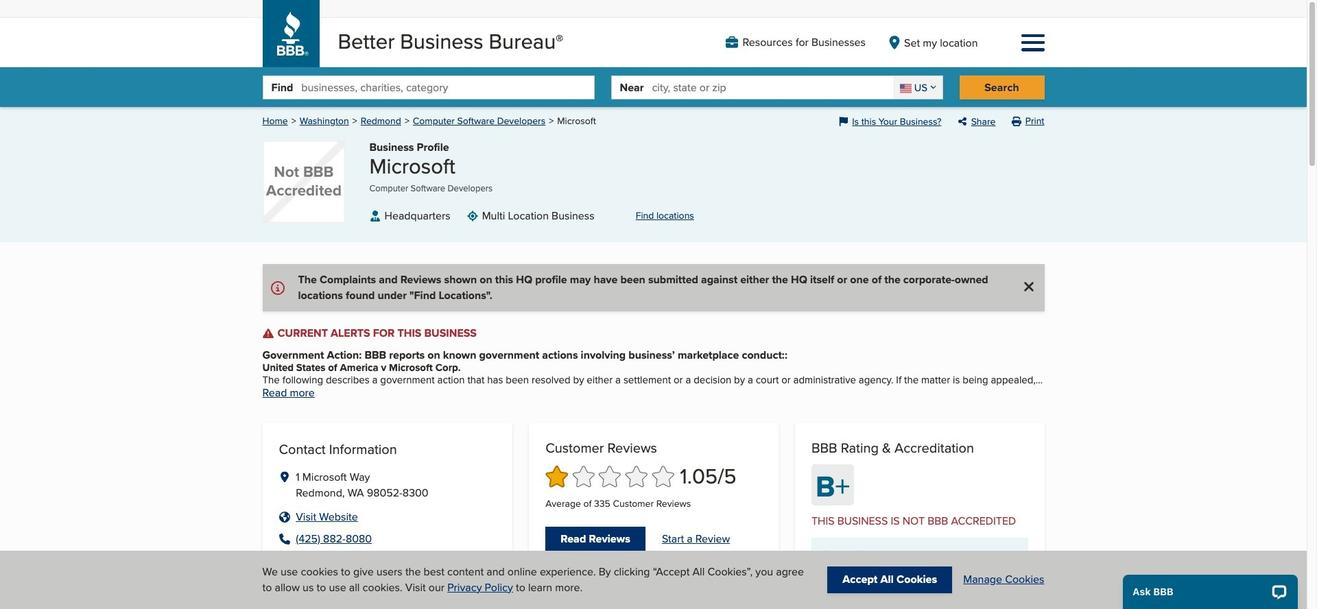 Task type: vqa. For each thing, say whether or not it's contained in the screenshot.
Not BBB accredited image
yes



Task type: describe. For each thing, give the bounding box(es) containing it.
city, state or zip field
[[652, 76, 894, 99]]

not bbb accredited image
[[263, 141, 345, 223]]

businesses, charities, category search field
[[302, 76, 594, 99]]



Task type: locate. For each thing, give the bounding box(es) containing it.
None field
[[894, 76, 943, 99]]



